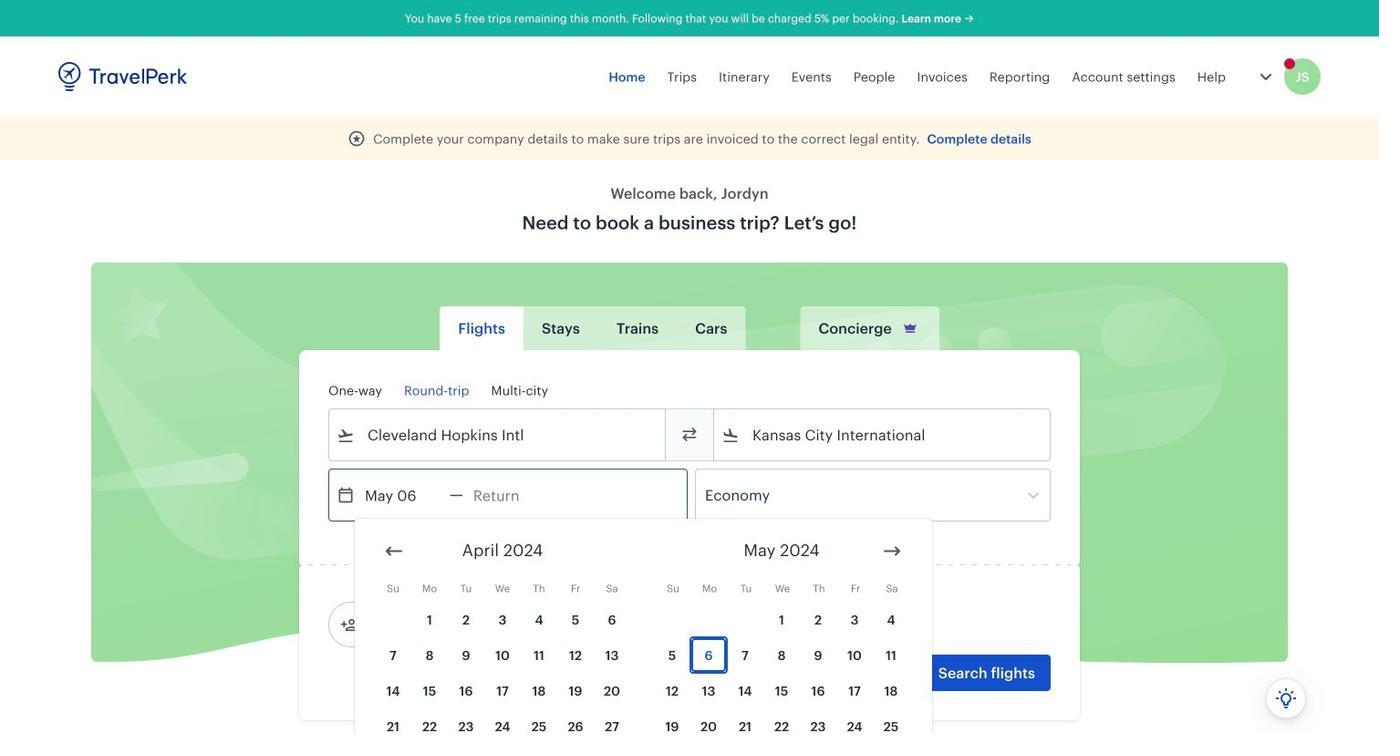 Task type: locate. For each thing, give the bounding box(es) containing it.
From search field
[[355, 421, 642, 450]]

Return text field
[[463, 470, 558, 521]]

move forward to switch to the next month. image
[[882, 541, 904, 563]]



Task type: describe. For each thing, give the bounding box(es) containing it.
Add first traveler search field
[[359, 611, 549, 640]]

Depart text field
[[355, 470, 450, 521]]

To search field
[[740, 421, 1027, 450]]

move backward to switch to the previous month. image
[[383, 541, 405, 563]]

calendar application
[[355, 519, 1380, 734]]



